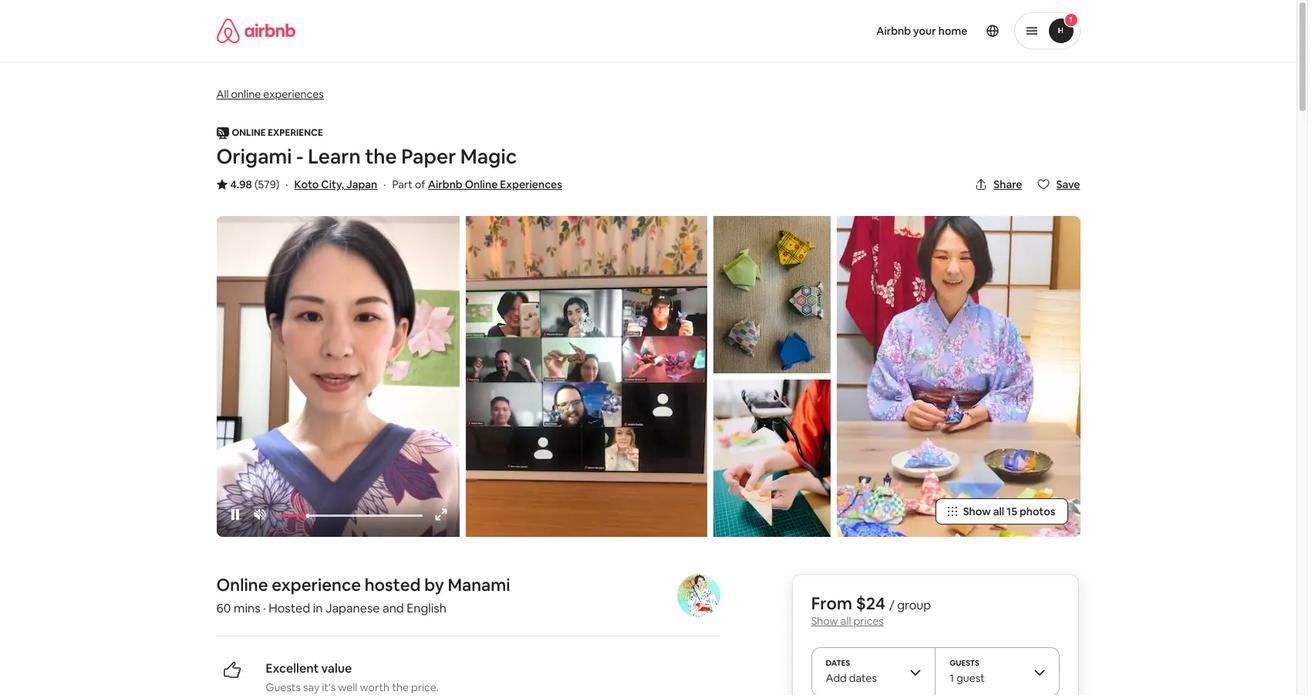 Task type: locate. For each thing, give the bounding box(es) containing it.
1 horizontal spatial ·
[[286, 177, 288, 191]]

by manami
[[425, 574, 511, 596]]

1 vertical spatial all
[[841, 614, 852, 628]]

0 horizontal spatial all
[[841, 614, 852, 628]]

0 vertical spatial the
[[365, 144, 397, 170]]

1 horizontal spatial 1
[[1070, 15, 1073, 25]]

profile element
[[667, 0, 1081, 62]]

all
[[994, 505, 1005, 518], [841, 614, 852, 628]]

from $24 / group show all prices
[[812, 593, 932, 628]]

2 horizontal spatial ·
[[384, 177, 386, 191]]

0 vertical spatial airbnb
[[877, 24, 911, 38]]

0 horizontal spatial show
[[812, 614, 839, 628]]

0 horizontal spatial online
[[216, 574, 268, 596]]

fantastic team! image
[[466, 216, 707, 537], [466, 216, 707, 537]]

learn more about the host, manami. image
[[677, 574, 721, 617], [677, 574, 721, 617]]

1 horizontal spatial guests
[[951, 658, 980, 668]]

1 vertical spatial 1
[[951, 671, 955, 685]]

from
[[812, 593, 853, 614]]

show left prices
[[812, 614, 839, 628]]

experiences
[[500, 177, 562, 191]]

i use the second camera to show my hands image
[[714, 380, 831, 537], [714, 380, 831, 537]]

online
[[231, 87, 261, 101]]

guests 1 guest
[[951, 658, 986, 685]]

online
[[465, 177, 498, 191], [216, 574, 268, 596]]

hosted
[[269, 600, 310, 616]]

japan
[[347, 177, 378, 191]]

the
[[365, 144, 397, 170], [392, 681, 409, 694]]

the left price.
[[392, 681, 409, 694]]

all left prices
[[841, 614, 852, 628]]

it's
[[322, 681, 336, 694]]

0 vertical spatial online
[[465, 177, 498, 191]]

1 vertical spatial the
[[392, 681, 409, 694]]

online down magic
[[465, 177, 498, 191]]

save button
[[1032, 171, 1087, 198]]

online
[[232, 127, 266, 139]]

airbnb
[[877, 24, 911, 38], [428, 177, 463, 191]]

experiences
[[263, 87, 324, 101]]

show
[[963, 505, 991, 518], [812, 614, 839, 628]]

1
[[1070, 15, 1073, 25], [951, 671, 955, 685]]

learn
[[308, 144, 361, 170]]

15
[[1007, 505, 1018, 518]]

0 vertical spatial 1
[[1070, 15, 1073, 25]]

60
[[216, 600, 231, 616]]

guests
[[951, 658, 980, 668], [266, 681, 301, 694]]

all inside from $24 / group show all prices
[[841, 614, 852, 628]]

online experience hosted by manami 60 mins · hosted in japanese and english
[[216, 574, 511, 616]]

airbnb your home link
[[867, 15, 977, 47]]

1 vertical spatial show
[[812, 614, 839, 628]]

difficult but fun frog that jumps image
[[714, 216, 831, 373], [714, 216, 831, 373]]

1 vertical spatial airbnb
[[428, 177, 463, 191]]

your
[[914, 24, 937, 38]]

all left the 15
[[994, 505, 1005, 518]]

airbnb right of
[[428, 177, 463, 191]]

worth
[[360, 681, 390, 694]]

the inside excellent value guests say it's well worth the price.
[[392, 681, 409, 694]]

share button
[[969, 171, 1029, 198]]

guests inside guests 1 guest
[[951, 658, 980, 668]]

airbnb your home
[[877, 24, 968, 38]]

experience
[[272, 574, 361, 596]]

prices
[[854, 614, 885, 628]]

(579)
[[255, 177, 280, 191]]

1 vertical spatial guests
[[266, 681, 301, 694]]

part
[[392, 177, 413, 191]]

0 vertical spatial guests
[[951, 658, 980, 668]]

0 horizontal spatial 1
[[951, 671, 955, 685]]

1 horizontal spatial show
[[963, 505, 991, 518]]

airbnb left your on the top right of page
[[877, 24, 911, 38]]

excellent
[[266, 660, 319, 677]]

· right mins
[[263, 600, 266, 616]]

magic
[[460, 144, 517, 170]]

1 vertical spatial online
[[216, 574, 268, 596]]

0 vertical spatial show
[[963, 505, 991, 518]]

show left the 15
[[963, 505, 991, 518]]

online up mins
[[216, 574, 268, 596]]

show all 15 photos
[[963, 505, 1056, 518]]

in
[[313, 600, 323, 616]]

1 horizontal spatial all
[[994, 505, 1005, 518]]

group
[[898, 597, 932, 613]]

experience photo 4 image
[[837, 216, 1081, 537], [837, 216, 1081, 537]]

1 horizontal spatial online
[[465, 177, 498, 191]]

guests down excellent on the bottom of the page
[[266, 681, 301, 694]]

1 horizontal spatial airbnb
[[877, 24, 911, 38]]

-
[[296, 144, 304, 170]]

4.98
[[230, 177, 252, 191]]

photos
[[1020, 505, 1056, 518]]

guests up the guest
[[951, 658, 980, 668]]

origami
[[216, 144, 292, 170]]

online experience
[[232, 127, 323, 139]]

show inside from $24 / group show all prices
[[812, 614, 839, 628]]

0 horizontal spatial guests
[[266, 681, 301, 694]]

· left koto
[[286, 177, 288, 191]]

· left part
[[384, 177, 386, 191]]

0 horizontal spatial ·
[[263, 600, 266, 616]]

koto city, japan link
[[294, 177, 378, 191]]

the up japan in the top of the page
[[365, 144, 397, 170]]

0 vertical spatial all
[[994, 505, 1005, 518]]

airbnb online experiences link
[[428, 177, 562, 191]]

dates
[[850, 671, 878, 685]]

·
[[286, 177, 288, 191], [384, 177, 386, 191], [263, 600, 266, 616]]

mins
[[234, 600, 260, 616]]



Task type: describe. For each thing, give the bounding box(es) containing it.
share
[[994, 177, 1023, 191]]

experience
[[268, 127, 323, 139]]

and
[[383, 600, 404, 616]]

paper
[[401, 144, 456, 170]]

of
[[415, 177, 426, 191]]

show all prices button
[[812, 614, 885, 628]]

all inside show all 15 photos link
[[994, 505, 1005, 518]]

show all 15 photos link
[[936, 498, 1068, 525]]

dates add dates
[[827, 658, 878, 685]]

origami - learn the paper magic
[[216, 144, 517, 170]]

all online experiences
[[216, 87, 324, 101]]

$24
[[857, 593, 886, 614]]

online inside the online experience hosted by manami 60 mins · hosted in japanese and english
[[216, 574, 268, 596]]

hosted
[[365, 574, 421, 596]]

home
[[939, 24, 968, 38]]

airbnb inside "profile" element
[[877, 24, 911, 38]]

save
[[1057, 177, 1081, 191]]

english
[[407, 600, 447, 616]]

well
[[338, 681, 358, 694]]

city,
[[321, 177, 344, 191]]

1 button
[[1014, 12, 1081, 49]]

say
[[303, 681, 320, 694]]

dates
[[827, 658, 851, 668]]

0 horizontal spatial airbnb
[[428, 177, 463, 191]]

4.98 (579)
[[230, 177, 280, 191]]

1 inside dropdown button
[[1070, 15, 1073, 25]]

koto
[[294, 177, 319, 191]]

add
[[827, 671, 847, 685]]

all
[[216, 87, 229, 101]]

1 inside guests 1 guest
[[951, 671, 955, 685]]

price.
[[411, 681, 439, 694]]

/
[[890, 597, 895, 613]]

guest
[[957, 671, 986, 685]]

· koto city, japan · part of airbnb online experiences
[[286, 177, 562, 191]]

guests inside excellent value guests say it's well worth the price.
[[266, 681, 301, 694]]

value
[[321, 660, 352, 677]]

excellent value guests say it's well worth the price.
[[266, 660, 439, 694]]

japanese
[[326, 600, 380, 616]]

all online experiences link
[[216, 86, 324, 102]]

· inside the online experience hosted by manami 60 mins · hosted in japanese and english
[[263, 600, 266, 616]]



Task type: vqa. For each thing, say whether or not it's contained in the screenshot.
Cupertino, California 419 miles away 5 nights · Dec 6 – 11 $1,147 total before taxes's –
no



